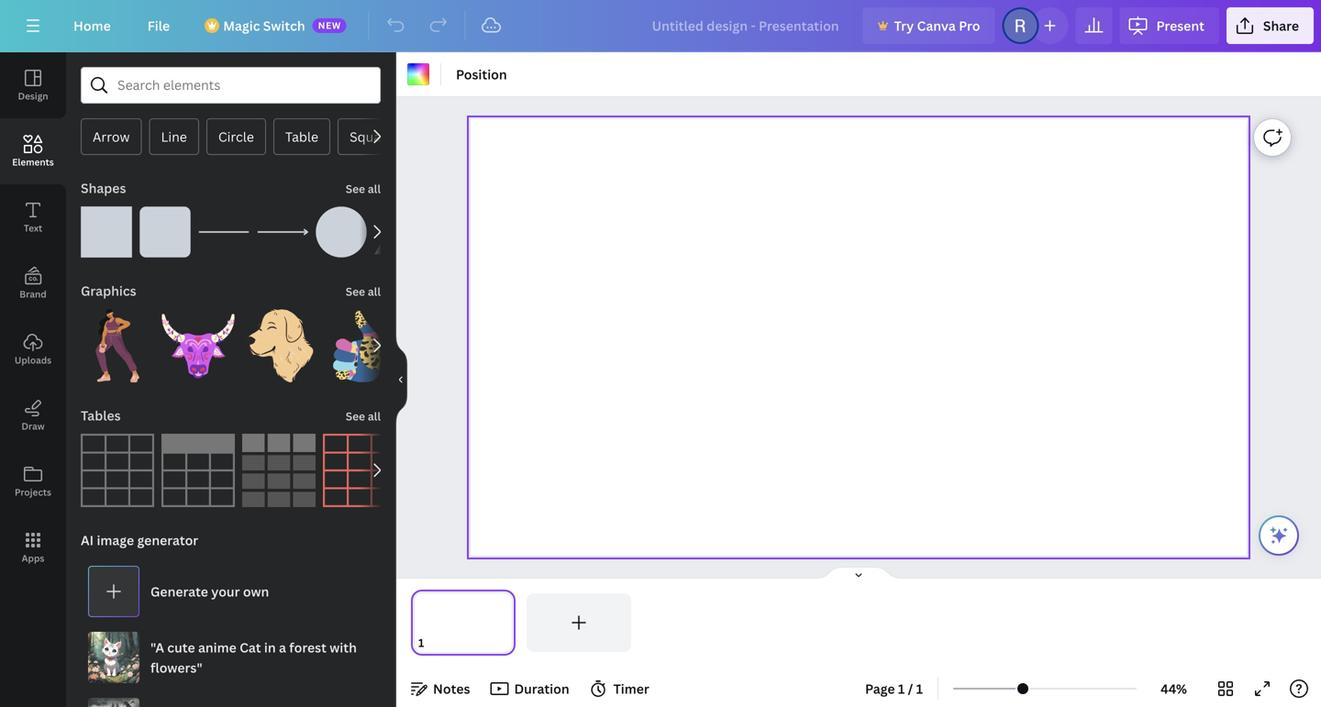 Task type: vqa. For each thing, say whether or not it's contained in the screenshot.
DURATION 'BUTTON'
yes



Task type: locate. For each thing, give the bounding box(es) containing it.
"a cute anime cat in a forest with flowers"
[[151, 639, 357, 677]]

white circle shape image
[[316, 206, 367, 258]]

1 right /
[[916, 680, 923, 698]]

all for tables
[[368, 409, 381, 424]]

all up wild pattern like hand gesture 'image'
[[368, 284, 381, 299]]

1 all from the top
[[368, 181, 381, 196]]

3 see all from the top
[[346, 409, 381, 424]]

1 horizontal spatial add this line to the canvas image
[[257, 206, 308, 258]]

see all button left "hide" image
[[344, 397, 383, 434]]

1 see from the top
[[346, 181, 365, 196]]

1
[[898, 680, 905, 698], [916, 680, 923, 698]]

generate
[[151, 583, 208, 601]]

2 see from the top
[[346, 284, 365, 299]]

apps button
[[0, 515, 66, 581]]

present button
[[1120, 7, 1220, 44]]

uploads button
[[0, 317, 66, 383]]

see all up wild pattern like hand gesture 'image'
[[346, 284, 381, 299]]

canva assistant image
[[1268, 525, 1290, 547]]

see up wild pattern like hand gesture 'image'
[[346, 284, 365, 299]]

see all for shapes
[[346, 181, 381, 196]]

timer button
[[584, 675, 657, 704]]

1 left /
[[898, 680, 905, 698]]

circle button
[[206, 118, 266, 155]]

see all button for shapes
[[344, 170, 383, 206]]

2 vertical spatial see all
[[346, 409, 381, 424]]

shapes
[[81, 179, 126, 197]]

see for graphics
[[346, 284, 365, 299]]

text button
[[0, 184, 66, 251]]

3 all from the top
[[368, 409, 381, 424]]

add this line to the canvas image
[[198, 206, 250, 258], [257, 206, 308, 258]]

all left "hide" image
[[368, 409, 381, 424]]

0 vertical spatial see all
[[346, 181, 381, 196]]

all up triangle up image
[[368, 181, 381, 196]]

see all
[[346, 181, 381, 196], [346, 284, 381, 299], [346, 409, 381, 424]]

design
[[18, 90, 48, 102]]

main menu bar
[[0, 0, 1322, 52]]

0 horizontal spatial 1
[[898, 680, 905, 698]]

notes button
[[404, 675, 478, 704]]

2 vertical spatial see
[[346, 409, 365, 424]]

3 add this table to the canvas image from the left
[[242, 434, 316, 507]]

duration button
[[485, 675, 577, 704]]

add this table to the canvas image
[[81, 434, 154, 507], [162, 434, 235, 507], [242, 434, 316, 507], [323, 434, 396, 507]]

tables button
[[79, 397, 123, 434]]

44% button
[[1144, 675, 1204, 704]]

present
[[1157, 17, 1205, 34]]

page
[[865, 680, 895, 698]]

0 vertical spatial see all button
[[344, 170, 383, 206]]

draw button
[[0, 383, 66, 449]]

see all button down the square
[[344, 170, 383, 206]]

Page title text field
[[432, 634, 440, 652]]

3 see from the top
[[346, 409, 365, 424]]

see all up white circle shape image
[[346, 181, 381, 196]]

hide image
[[396, 336, 407, 424]]

3 see all button from the top
[[344, 397, 383, 434]]

0 vertical spatial all
[[368, 181, 381, 196]]

see for tables
[[346, 409, 365, 424]]

notes
[[433, 680, 470, 698]]

Design title text field
[[637, 7, 856, 44]]

0 vertical spatial see
[[346, 181, 365, 196]]

1 vertical spatial see all button
[[344, 273, 383, 309]]

2 vertical spatial all
[[368, 409, 381, 424]]

2 see all from the top
[[346, 284, 381, 299]]

1 see all button from the top
[[344, 170, 383, 206]]

2 see all button from the top
[[344, 273, 383, 309]]

see all left "hide" image
[[346, 409, 381, 424]]

1 see all from the top
[[346, 181, 381, 196]]

rounded square image
[[139, 206, 191, 258]]

all
[[368, 181, 381, 196], [368, 284, 381, 299], [368, 409, 381, 424]]

group
[[81, 195, 132, 258], [139, 195, 191, 258], [316, 195, 367, 258], [81, 298, 154, 383], [162, 298, 235, 383], [242, 298, 316, 383], [323, 309, 396, 383]]

group left rounded square image in the left of the page
[[81, 195, 132, 258]]

side panel tab list
[[0, 52, 66, 581]]

see all button for graphics
[[344, 273, 383, 309]]

file button
[[133, 7, 185, 44]]

2 vertical spatial see all button
[[344, 397, 383, 434]]

4 add this table to the canvas image from the left
[[323, 434, 396, 507]]

1 vertical spatial see all
[[346, 284, 381, 299]]

graphics
[[81, 282, 136, 300]]

forest
[[289, 639, 327, 657]]

page 1 / 1
[[865, 680, 923, 698]]

add this line to the canvas image right rounded square image in the left of the page
[[198, 206, 250, 258]]

projects
[[15, 486, 51, 499]]

1 vertical spatial see
[[346, 284, 365, 299]]

home link
[[59, 7, 126, 44]]

see up white circle shape image
[[346, 181, 365, 196]]

add this line to the canvas image left white circle shape image
[[257, 206, 308, 258]]

woman with kettlebell illustration image
[[81, 309, 154, 383]]

position
[[456, 66, 507, 83]]

own
[[243, 583, 269, 601]]

projects button
[[0, 449, 66, 515]]

line button
[[149, 118, 199, 155]]

cat
[[240, 639, 261, 657]]

2 add this line to the canvas image from the left
[[257, 206, 308, 258]]

0 horizontal spatial add this line to the canvas image
[[198, 206, 250, 258]]

arrow button
[[81, 118, 142, 155]]

generator
[[137, 532, 198, 549]]

1 horizontal spatial 1
[[916, 680, 923, 698]]

see all button
[[344, 170, 383, 206], [344, 273, 383, 309], [344, 397, 383, 434]]

timer
[[614, 680, 650, 698]]

home
[[73, 17, 111, 34]]

group right hand drawn dog image
[[323, 309, 396, 383]]

group right woman with kettlebell illustration image
[[162, 298, 235, 383]]

in
[[264, 639, 276, 657]]

all for shapes
[[368, 181, 381, 196]]

try canva pro
[[894, 17, 981, 34]]

see
[[346, 181, 365, 196], [346, 284, 365, 299], [346, 409, 365, 424]]

table button
[[273, 118, 330, 155]]

see all for graphics
[[346, 284, 381, 299]]

flowers"
[[151, 659, 202, 677]]

generate your own
[[151, 583, 269, 601]]

1 vertical spatial all
[[368, 284, 381, 299]]

2 all from the top
[[368, 284, 381, 299]]

try canva pro button
[[863, 7, 995, 44]]

2 add this table to the canvas image from the left
[[162, 434, 235, 507]]

duration
[[514, 680, 570, 698]]

canva
[[917, 17, 956, 34]]

square
[[350, 128, 393, 145]]

brand button
[[0, 251, 66, 317]]

position button
[[449, 60, 515, 89]]

see left "hide" image
[[346, 409, 365, 424]]

see all button down white circle shape image
[[344, 273, 383, 309]]

pro
[[959, 17, 981, 34]]



Task type: describe. For each thing, give the bounding box(es) containing it.
try
[[894, 17, 914, 34]]

group up tables 'button'
[[81, 298, 154, 383]]

1 1 from the left
[[898, 680, 905, 698]]

anime
[[198, 639, 237, 657]]

design button
[[0, 52, 66, 118]]

graphics button
[[79, 273, 138, 309]]

/
[[908, 680, 913, 698]]

1 add this line to the canvas image from the left
[[198, 206, 250, 258]]

magic
[[223, 17, 260, 34]]

arrow
[[93, 128, 130, 145]]

share button
[[1227, 7, 1314, 44]]

square button
[[338, 118, 405, 155]]

detailed colorful year of the ox floral bull head image
[[162, 309, 235, 383]]

group left triangle up image
[[316, 195, 367, 258]]

2 1 from the left
[[916, 680, 923, 698]]

shapes button
[[79, 170, 128, 206]]

table
[[285, 128, 319, 145]]

circle
[[218, 128, 254, 145]]

hand drawn dog image
[[242, 309, 316, 383]]

file
[[148, 17, 170, 34]]

elements button
[[0, 118, 66, 184]]

see all button for tables
[[344, 397, 383, 434]]

wild pattern like hand gesture image
[[323, 309, 396, 383]]

ai
[[81, 532, 94, 549]]

draw
[[21, 420, 45, 433]]

uploads
[[15, 354, 52, 367]]

with
[[330, 639, 357, 657]]

hide pages image
[[815, 566, 903, 581]]

see for shapes
[[346, 181, 365, 196]]

1 add this table to the canvas image from the left
[[81, 434, 154, 507]]

group right square image
[[139, 195, 191, 258]]

page 1 image
[[411, 594, 516, 652]]

elements
[[12, 156, 54, 168]]

line
[[161, 128, 187, 145]]

tables
[[81, 407, 121, 424]]

apps
[[22, 552, 44, 565]]

square image
[[81, 206, 132, 258]]

cute
[[167, 639, 195, 657]]

"a
[[151, 639, 164, 657]]

switch
[[263, 17, 305, 34]]

#ffffff image
[[407, 63, 429, 85]]

a
[[279, 639, 286, 657]]

brand
[[20, 288, 47, 301]]

Search elements search field
[[117, 68, 344, 103]]

text
[[24, 222, 42, 234]]

your
[[211, 583, 240, 601]]

ai image generator
[[81, 532, 198, 549]]

new
[[318, 19, 341, 32]]

all for graphics
[[368, 284, 381, 299]]

44%
[[1161, 680, 1187, 698]]

image
[[97, 532, 134, 549]]

group left wild pattern like hand gesture 'image'
[[242, 298, 316, 383]]

triangle up image
[[374, 206, 426, 258]]

see all for tables
[[346, 409, 381, 424]]

magic switch
[[223, 17, 305, 34]]

share
[[1264, 17, 1299, 34]]



